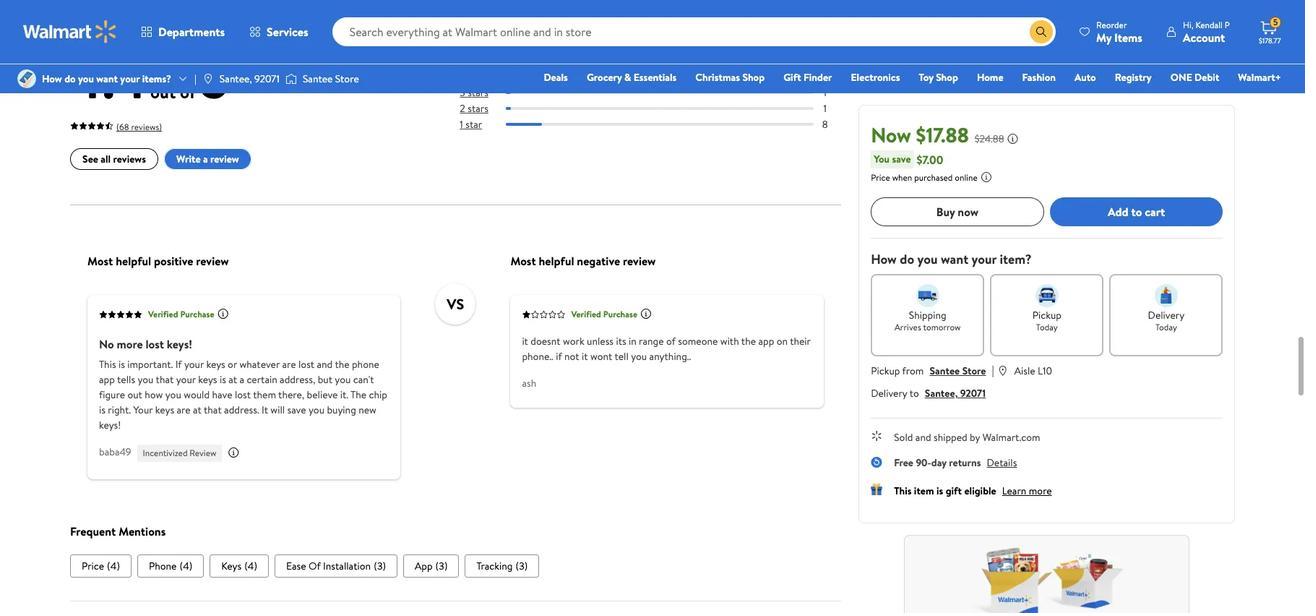 Task type: describe. For each thing, give the bounding box(es) containing it.
1 vertical spatial |
[[992, 362, 994, 378]]

you save $7.00
[[874, 151, 944, 167]]

ease of installation (3)
[[286, 559, 386, 574]]

verified for negative
[[572, 309, 602, 321]]

you down 'important.'
[[138, 373, 154, 387]]

walmart+ link
[[1232, 69, 1289, 85]]

0 horizontal spatial are
[[177, 403, 191, 417]]

1 horizontal spatial &
[[625, 70, 632, 85]]

your right if
[[184, 357, 204, 372]]

grocery
[[587, 70, 622, 85]]

buy
[[937, 204, 955, 220]]

phone..
[[522, 349, 554, 364]]

2 vertical spatial 1
[[460, 118, 463, 132]]

today for delivery
[[1156, 321, 1178, 333]]

see
[[82, 153, 98, 167]]

when
[[892, 171, 912, 184]]

1 vertical spatial at
[[193, 403, 202, 417]]

returns
[[949, 456, 981, 470]]

how do you want your item?
[[871, 250, 1032, 268]]

it doesnt work unless its in range of someone with the app on their phone.. if not it wont tell you anything..
[[522, 334, 811, 364]]

stars for 3 stars
[[468, 86, 489, 100]]

purchased
[[915, 171, 953, 184]]

list item containing ease of installation
[[275, 555, 398, 578]]

chip
[[369, 388, 387, 402]]

walmart.com
[[983, 430, 1041, 445]]

$17.88
[[916, 121, 969, 149]]

grocery & essentials link
[[581, 69, 684, 85]]

one debit link
[[1165, 69, 1227, 85]]

5 stars
[[460, 54, 489, 68]]

0 vertical spatial it
[[522, 334, 529, 349]]

hi, kendall p account
[[1184, 18, 1231, 45]]

1 vertical spatial keys
[[198, 373, 217, 387]]

(68 reviews) link
[[70, 118, 162, 134]]

list item containing tracking
[[465, 555, 540, 578]]

tracking (3)
[[477, 559, 528, 574]]

services button
[[237, 14, 321, 49]]

is up tells
[[119, 357, 125, 372]]

review right write
[[210, 153, 239, 167]]

how
[[145, 388, 163, 402]]

progress bar for 1 star
[[506, 124, 814, 126]]

online
[[955, 171, 978, 184]]

write a review link
[[164, 149, 251, 171]]

1 vertical spatial reviews
[[113, 153, 146, 167]]

will
[[271, 403, 285, 417]]

phone
[[149, 559, 177, 574]]

tells
[[117, 373, 135, 387]]

verified for positive
[[148, 309, 178, 321]]

account
[[1184, 29, 1226, 45]]

5 down departments
[[200, 43, 229, 115]]

vs
[[447, 295, 465, 314]]

your down if
[[176, 373, 196, 387]]

pickup for pickup from santee store |
[[871, 364, 900, 378]]

helpful for negative
[[539, 253, 575, 269]]

legal information image
[[981, 171, 992, 183]]

8
[[823, 118, 828, 132]]

0 vertical spatial at
[[229, 373, 237, 387]]

1 for 2 stars
[[824, 102, 827, 116]]

or
[[228, 357, 237, 372]]

have
[[212, 388, 233, 402]]

now $17.88
[[871, 121, 969, 149]]

review for most helpful positive review
[[196, 253, 229, 269]]

 image for how do you want your items?
[[17, 69, 36, 88]]

do for how do you want your items?
[[64, 72, 76, 86]]

you up intent image for shipping on the right of page
[[918, 250, 938, 268]]

items?
[[142, 72, 171, 86]]

details button
[[987, 456, 1017, 470]]

you up it.
[[335, 373, 351, 387]]

review for most helpful negative review
[[623, 253, 656, 269]]

1 horizontal spatial it
[[582, 349, 588, 364]]

of inside 4.4 out of 5
[[180, 80, 196, 104]]

0 horizontal spatial &
[[209, 2, 220, 27]]

1 vertical spatial and
[[916, 430, 931, 445]]

fashion
[[1023, 70, 1057, 85]]

0 vertical spatial keys
[[206, 357, 225, 372]]

1 horizontal spatial lost
[[235, 388, 251, 402]]

christmas
[[696, 70, 741, 85]]

certain
[[247, 373, 278, 387]]

tomorrow
[[923, 321, 961, 333]]

stars for 5 stars
[[468, 54, 489, 68]]

(68 reviews)
[[116, 121, 162, 133]]

pickup from santee store |
[[871, 362, 994, 378]]

of inside it doesnt work unless its in range of someone with the app on their phone.. if not it wont tell you anything..
[[667, 334, 676, 349]]

its
[[616, 334, 627, 349]]

buying
[[327, 403, 356, 417]]

services
[[267, 24, 309, 40]]

1 for 3 stars
[[824, 86, 827, 100]]

someone
[[678, 334, 718, 349]]

list item containing keys
[[210, 555, 269, 578]]

cart
[[1145, 204, 1165, 220]]

the
[[351, 388, 367, 402]]

app (3)
[[415, 559, 448, 574]]

most for most helpful negative review
[[511, 253, 536, 269]]

most helpful positive review
[[87, 253, 229, 269]]

gift finder
[[784, 70, 833, 85]]

1 star
[[460, 118, 482, 132]]

you down walmart image
[[78, 72, 94, 86]]

this item is gift eligible learn more
[[894, 484, 1052, 498]]

0 vertical spatial |
[[195, 72, 197, 86]]

2 vertical spatial keys
[[155, 403, 174, 417]]

not
[[565, 349, 580, 364]]

it.
[[340, 388, 349, 402]]

frequent
[[70, 524, 116, 540]]

0 vertical spatial keys!
[[167, 336, 192, 352]]

it
[[262, 403, 268, 417]]

your left the items?
[[120, 72, 140, 86]]

reorder my items
[[1097, 18, 1143, 45]]

verified purchase for negative
[[572, 309, 638, 321]]

2 horizontal spatial lost
[[299, 357, 315, 372]]

figure
[[99, 388, 125, 402]]

1 vertical spatial that
[[204, 403, 222, 417]]

santee store button
[[930, 364, 986, 378]]

0 horizontal spatial santee,
[[220, 72, 252, 86]]

Walmart Site-Wide search field
[[332, 17, 1057, 46]]

(68
[[116, 121, 129, 133]]

intent image for shipping image
[[916, 284, 939, 307]]

santee, 92071 button
[[925, 386, 986, 401]]

list item containing phone
[[137, 555, 204, 578]]

important.
[[127, 357, 173, 372]]

0 horizontal spatial that
[[156, 373, 174, 387]]

(4) for phone (4)
[[180, 559, 193, 574]]

grocery & essentials
[[587, 70, 677, 85]]

christmas shop link
[[689, 69, 772, 85]]

of
[[309, 559, 321, 574]]

0 vertical spatial store
[[335, 72, 359, 86]]

add to cart
[[1108, 204, 1165, 220]]

departments
[[158, 24, 225, 40]]

gifting made easy image
[[871, 484, 883, 495]]

write
[[176, 153, 201, 167]]

purchase for positive
[[180, 309, 215, 321]]

you down "believe"
[[309, 403, 325, 417]]

baba49
[[99, 445, 131, 459]]

fashion link
[[1016, 69, 1063, 85]]

delivery for today
[[1148, 308, 1185, 323]]

aisle l10
[[1015, 364, 1052, 378]]

range
[[639, 334, 664, 349]]

sold and shipped by walmart.com
[[894, 430, 1041, 445]]

$178.77
[[1260, 35, 1282, 46]]

how for how do you want your item?
[[871, 250, 897, 268]]

purchase for negative
[[604, 309, 638, 321]]

is up have
[[220, 373, 226, 387]]

1 horizontal spatial 92071
[[960, 386, 986, 401]]

santee store
[[303, 72, 359, 86]]

delivery to santee, 92071
[[871, 386, 986, 401]]

you
[[874, 152, 890, 166]]

0 vertical spatial lost
[[146, 336, 164, 352]]

intent image for pickup image
[[1036, 284, 1059, 307]]

5 for 5
[[823, 70, 828, 84]]

negative
[[577, 253, 621, 269]]

search icon image
[[1036, 26, 1048, 38]]

1 horizontal spatial are
[[282, 357, 296, 372]]

toy shop
[[919, 70, 959, 85]]

(3) for tracking (3)
[[516, 559, 528, 574]]

price (4)
[[82, 559, 120, 574]]

verified purchase information image
[[641, 308, 652, 320]]

out inside 4.4 out of 5
[[150, 80, 176, 104]]

learn
[[1002, 484, 1027, 498]]



Task type: vqa. For each thing, say whether or not it's contained in the screenshot.
the bottommost touch
no



Task type: locate. For each thing, give the bounding box(es) containing it.
ash
[[522, 376, 537, 391]]

 image left santee, 92071
[[202, 73, 214, 85]]

the left phone at the left of the page
[[335, 357, 350, 372]]

1 horizontal spatial want
[[941, 250, 969, 268]]

you down in
[[631, 349, 647, 364]]

list item containing app
[[403, 555, 459, 578]]

are
[[282, 357, 296, 372], [177, 403, 191, 417]]

to for delivery
[[910, 386, 919, 401]]

0 horizontal spatial at
[[193, 403, 202, 417]]

this down no
[[99, 357, 116, 372]]

save up when at right
[[892, 152, 911, 166]]

2 horizontal spatial (3)
[[516, 559, 528, 574]]

4.4 out of 5
[[70, 43, 229, 115]]

progress bar for 2 stars
[[506, 108, 814, 110]]

santee,
[[220, 72, 252, 86], [925, 386, 958, 401]]

(4) for price (4)
[[107, 559, 120, 574]]

how
[[42, 72, 62, 86], [871, 250, 897, 268]]

0 horizontal spatial it
[[522, 334, 529, 349]]

0 horizontal spatial shop
[[743, 70, 765, 85]]

(3) right tracking
[[516, 559, 528, 574]]

0 horizontal spatial today
[[1036, 321, 1058, 333]]

0 horizontal spatial this
[[99, 357, 116, 372]]

0 vertical spatial save
[[892, 152, 911, 166]]

home link
[[971, 69, 1011, 85]]

1 horizontal spatial reviews
[[148, 2, 205, 27]]

today for pickup
[[1036, 321, 1058, 333]]

5 for 5 stars
[[460, 54, 466, 68]]

0 horizontal spatial more
[[117, 336, 143, 352]]

all
[[101, 153, 111, 167]]

0 vertical spatial the
[[742, 334, 756, 349]]

keys! up if
[[167, 336, 192, 352]]

review right positive at the top
[[196, 253, 229, 269]]

pickup for pickup today
[[1033, 308, 1062, 323]]

2 today from the left
[[1156, 321, 1178, 333]]

how down walmart image
[[42, 72, 62, 86]]

review
[[210, 153, 239, 167], [196, 253, 229, 269], [623, 253, 656, 269]]

3 progress bar from the top
[[506, 108, 814, 110]]

this
[[99, 357, 116, 372], [894, 484, 912, 498]]

incentivized review
[[143, 447, 216, 459]]

reorder
[[1097, 18, 1128, 31]]

purchase left verified purchase information icon
[[604, 309, 638, 321]]

1 vertical spatial out
[[128, 388, 142, 402]]

price
[[871, 171, 890, 184], [82, 559, 104, 574]]

today down intent image for pickup in the right of the page
[[1036, 321, 1058, 333]]

1 horizontal spatial (4)
[[180, 559, 193, 574]]

price down frequent
[[82, 559, 104, 574]]

delivery down intent image for delivery
[[1148, 308, 1185, 323]]

do
[[64, 72, 76, 86], [900, 250, 915, 268]]

1 vertical spatial santee,
[[925, 386, 958, 401]]

santee up 'santee, 92071' button at the right bottom
[[930, 364, 960, 378]]

helpful
[[116, 253, 151, 269], [539, 253, 575, 269]]

registry
[[1116, 70, 1152, 85]]

phone
[[352, 357, 380, 372]]

auto
[[1075, 70, 1097, 85]]

a left 'certain'
[[240, 373, 244, 387]]

star
[[466, 118, 482, 132]]

1 up 8 at the top right of page
[[824, 102, 827, 116]]

keys up would
[[198, 373, 217, 387]]

2 vertical spatial lost
[[235, 388, 251, 402]]

that up how
[[156, 373, 174, 387]]

is left right.
[[99, 403, 106, 417]]

keys
[[221, 559, 242, 574]]

out up reviews)
[[150, 80, 176, 104]]

1 vertical spatial a
[[240, 373, 244, 387]]

would
[[184, 388, 210, 402]]

and up but
[[317, 357, 333, 372]]

stars up 4 stars
[[468, 54, 489, 68]]

1 horizontal spatial |
[[992, 362, 994, 378]]

are up the address,
[[282, 357, 296, 372]]

progress bar for 4 stars
[[506, 76, 814, 79]]

item
[[914, 484, 934, 498]]

at down the or
[[229, 373, 237, 387]]

1 verified from the left
[[148, 309, 178, 321]]

0 horizontal spatial save
[[287, 403, 306, 417]]

stars right 4
[[469, 70, 490, 84]]

1 horizontal spatial how
[[871, 250, 897, 268]]

3
[[460, 86, 466, 100]]

gift
[[946, 484, 962, 498]]

but
[[318, 373, 333, 387]]

(4) right phone
[[180, 559, 193, 574]]

a inside no more lost keys! this is important. if your keys or whatever are lost and the phone app  tells you that your keys is at a certain address, but you can't figure out how you would have lost them there, believe it. the chip is right. your keys are at that address. it will save you buying new keys!
[[240, 373, 244, 387]]

1 left 'star'
[[460, 118, 463, 132]]

5 inside 5 $178.77
[[1274, 16, 1279, 28]]

of up anything..
[[667, 334, 676, 349]]

2 stars
[[460, 102, 489, 116]]

of right the items?
[[180, 80, 196, 104]]

0 horizontal spatial how
[[42, 72, 62, 86]]

0 vertical spatial santee
[[303, 72, 333, 86]]

no more lost keys! this is important. if your keys or whatever are lost and the phone app  tells you that your keys is at a certain address, but you can't figure out how you would have lost them there, believe it. the chip is right. your keys are at that address. it will save you buying new keys!
[[99, 336, 387, 433]]

0 vertical spatial of
[[180, 80, 196, 104]]

home
[[978, 70, 1004, 85]]

1 list item from the left
[[70, 555, 132, 578]]

more right no
[[117, 336, 143, 352]]

(4) right keys
[[245, 559, 257, 574]]

departments button
[[129, 14, 237, 49]]

1 vertical spatial the
[[335, 357, 350, 372]]

0 vertical spatial reviews
[[148, 2, 205, 27]]

2 (3) from the left
[[436, 559, 448, 574]]

progress bar for 3 stars
[[506, 92, 814, 94]]

your left item?
[[972, 250, 997, 268]]

90-
[[916, 456, 932, 470]]

pickup inside pickup from santee store |
[[871, 364, 900, 378]]

1 vertical spatial keys!
[[99, 418, 121, 433]]

santee down the 'services'
[[303, 72, 333, 86]]

verified
[[148, 309, 178, 321], [572, 309, 602, 321]]

0 horizontal spatial do
[[64, 72, 76, 86]]

ratings
[[225, 2, 277, 27]]

in
[[629, 334, 637, 349]]

stars for 4 stars
[[469, 70, 490, 84]]

5 for 5 $178.77
[[1274, 16, 1279, 28]]

lost up address.
[[235, 388, 251, 402]]

whatever
[[240, 357, 280, 372]]

0 horizontal spatial reviews
[[113, 153, 146, 167]]

save inside no more lost keys! this is important. if your keys or whatever are lost and the phone app  tells you that your keys is at a certain address, but you can't figure out how you would have lost them there, believe it. the chip is right. your keys are at that address. it will save you buying new keys!
[[287, 403, 306, 417]]

2 verified purchase from the left
[[572, 309, 638, 321]]

1 down finder
[[824, 86, 827, 100]]

today inside delivery today
[[1156, 321, 1178, 333]]

stars right 3
[[468, 86, 489, 100]]

the inside no more lost keys! this is important. if your keys or whatever are lost and the phone app  tells you that your keys is at a certain address, but you can't figure out how you would have lost them there, believe it. the chip is right. your keys are at that address. it will save you buying new keys!
[[335, 357, 350, 372]]

0 vertical spatial &
[[209, 2, 220, 27]]

more right the learn
[[1029, 484, 1052, 498]]

stars for 2 stars
[[468, 102, 489, 116]]

3 list item from the left
[[210, 555, 269, 578]]

now
[[871, 121, 911, 149]]

do down walmart image
[[64, 72, 76, 86]]

phone (4)
[[149, 559, 193, 574]]

shipping arrives tomorrow
[[895, 308, 961, 333]]

1 vertical spatial save
[[287, 403, 306, 417]]

 image down walmart image
[[17, 69, 36, 88]]

customer reviews & ratings
[[70, 2, 277, 27]]

1 vertical spatial santee
[[930, 364, 960, 378]]

verified purchase for positive
[[148, 309, 215, 321]]

verified up 'important.'
[[148, 309, 178, 321]]

1 vertical spatial of
[[667, 334, 676, 349]]

no
[[99, 336, 114, 352]]

save inside you save $7.00
[[892, 152, 911, 166]]

progress bar
[[506, 76, 814, 79], [506, 92, 814, 94], [506, 108, 814, 110], [506, 124, 814, 126]]

most helpful negative review
[[511, 253, 656, 269]]

santee, 92071
[[220, 72, 280, 86]]

finder
[[804, 70, 833, 85]]

0 vertical spatial are
[[282, 357, 296, 372]]

0 horizontal spatial pickup
[[871, 364, 900, 378]]

today
[[1036, 321, 1058, 333], [1156, 321, 1178, 333]]

0 horizontal spatial lost
[[146, 336, 164, 352]]

the right with
[[742, 334, 756, 349]]

(4) for keys (4)
[[245, 559, 257, 574]]

registry link
[[1109, 69, 1159, 85]]

2 most from the left
[[511, 253, 536, 269]]

a right write
[[203, 153, 208, 167]]

1 horizontal spatial delivery
[[1148, 308, 1185, 323]]

eligible
[[965, 484, 997, 498]]

0 vertical spatial and
[[317, 357, 333, 372]]

1 helpful from the left
[[116, 253, 151, 269]]

& left "ratings"
[[209, 2, 220, 27]]

that down have
[[204, 403, 222, 417]]

1 verified purchase from the left
[[148, 309, 215, 321]]

1 horizontal spatial app
[[759, 334, 775, 349]]

1 vertical spatial price
[[82, 559, 104, 574]]

to down from
[[910, 386, 919, 401]]

do for how do you want your item?
[[900, 250, 915, 268]]

and inside no more lost keys! this is important. if your keys or whatever are lost and the phone app  tells you that your keys is at a certain address, but you can't figure out how you would have lost them there, believe it. the chip is right. your keys are at that address. it will save you buying new keys!
[[317, 357, 333, 372]]

keys! down right.
[[99, 418, 121, 433]]

0 horizontal spatial a
[[203, 153, 208, 167]]

$24.88
[[975, 132, 1004, 146]]

0 horizontal spatial price
[[82, 559, 104, 574]]

2 verified from the left
[[572, 309, 602, 321]]

shop right christmas
[[743, 70, 765, 85]]

1 vertical spatial more
[[1029, 484, 1052, 498]]

app up figure
[[99, 373, 115, 387]]

1 horizontal spatial santee,
[[925, 386, 958, 401]]

0 horizontal spatial to
[[910, 386, 919, 401]]

1 horizontal spatial today
[[1156, 321, 1178, 333]]

can't
[[353, 373, 374, 387]]

delivery for to
[[871, 386, 908, 401]]

0 vertical spatial delivery
[[1148, 308, 1185, 323]]

helpful left negative
[[539, 253, 575, 269]]

it right "not" at bottom
[[582, 349, 588, 364]]

92071 down santee store button
[[960, 386, 986, 401]]

(3) right installation
[[374, 559, 386, 574]]

 image for santee store
[[286, 72, 297, 86]]

3 (3) from the left
[[516, 559, 528, 574]]

2 shop from the left
[[937, 70, 959, 85]]

this left item
[[894, 484, 912, 498]]

1 (4) from the left
[[107, 559, 120, 574]]

1 horizontal spatial to
[[1132, 204, 1143, 220]]

delivery
[[1148, 308, 1185, 323], [871, 386, 908, 401]]

keys left the or
[[206, 357, 225, 372]]

0 vertical spatial out
[[150, 80, 176, 104]]

list item
[[70, 555, 132, 578], [137, 555, 204, 578], [210, 555, 269, 578], [275, 555, 398, 578], [403, 555, 459, 578], [465, 555, 540, 578]]

0 vertical spatial santee,
[[220, 72, 252, 86]]

helpful left positive at the top
[[116, 253, 151, 269]]

Search search field
[[332, 17, 1057, 46]]

3 (4) from the left
[[245, 559, 257, 574]]

2 horizontal spatial  image
[[286, 72, 297, 86]]

0 vertical spatial to
[[1132, 204, 1143, 220]]

0 horizontal spatial helpful
[[116, 253, 151, 269]]

1 horizontal spatial more
[[1029, 484, 1052, 498]]

1 horizontal spatial the
[[742, 334, 756, 349]]

price inside list item
[[82, 559, 104, 574]]

0 vertical spatial 92071
[[255, 72, 280, 86]]

keys
[[206, 357, 225, 372], [198, 373, 217, 387], [155, 403, 174, 417]]

6 list item from the left
[[465, 555, 540, 578]]

1 vertical spatial this
[[894, 484, 912, 498]]

want up (68 reviews) link
[[96, 72, 118, 86]]

frequent mentions
[[70, 524, 166, 540]]

1 horizontal spatial at
[[229, 373, 237, 387]]

keys down how
[[155, 403, 174, 417]]

5 list item from the left
[[403, 555, 459, 578]]

1 vertical spatial lost
[[299, 357, 315, 372]]

0 horizontal spatial (3)
[[374, 559, 386, 574]]

are down would
[[177, 403, 191, 417]]

& right grocery
[[625, 70, 632, 85]]

(3) right app
[[436, 559, 448, 574]]

price down you
[[871, 171, 890, 184]]

app inside it doesnt work unless its in range of someone with the app on their phone.. if not it wont tell you anything..
[[759, 334, 775, 349]]

1 vertical spatial do
[[900, 250, 915, 268]]

1 progress bar from the top
[[506, 76, 814, 79]]

1 vertical spatial it
[[582, 349, 588, 364]]

reviews right all
[[113, 153, 146, 167]]

learn more about strikethrough prices image
[[1007, 133, 1019, 145]]

of
[[180, 80, 196, 104], [667, 334, 676, 349]]

shop for christmas shop
[[743, 70, 765, 85]]

0 horizontal spatial purchase
[[180, 309, 215, 321]]

 image
[[17, 69, 36, 88], [286, 72, 297, 86], [202, 73, 214, 85]]

|
[[195, 72, 197, 86], [992, 362, 994, 378]]

0 vertical spatial that
[[156, 373, 174, 387]]

price for price (4)
[[82, 559, 104, 574]]

lost up the address,
[[299, 357, 315, 372]]

it up phone..
[[522, 334, 529, 349]]

how up arrives at right bottom
[[871, 250, 897, 268]]

santee inside pickup from santee store |
[[930, 364, 960, 378]]

walmart image
[[23, 20, 117, 43]]

verified purchase
[[148, 309, 215, 321], [572, 309, 638, 321]]

verified purchase up unless
[[572, 309, 638, 321]]

gift
[[784, 70, 802, 85]]

1 today from the left
[[1036, 321, 1058, 333]]

how for how do you want your items?
[[42, 72, 62, 86]]

save down there,
[[287, 403, 306, 417]]

shipping
[[909, 308, 947, 323]]

you inside it doesnt work unless its in range of someone with the app on their phone.. if not it wont tell you anything..
[[631, 349, 647, 364]]

out inside no more lost keys! this is important. if your keys or whatever are lost and the phone app  tells you that your keys is at a certain address, but you can't figure out how you would have lost them there, believe it. the chip is right. your keys are at that address. it will save you buying new keys!
[[128, 388, 142, 402]]

verified purchase information image
[[217, 308, 229, 320]]

store inside pickup from santee store |
[[963, 364, 986, 378]]

want down buy now button
[[941, 250, 969, 268]]

1 horizontal spatial of
[[667, 334, 676, 349]]

and right sold in the bottom of the page
[[916, 430, 931, 445]]

incentivized review information image
[[228, 447, 240, 458]]

1 horizontal spatial (3)
[[436, 559, 448, 574]]

2 horizontal spatial (4)
[[245, 559, 257, 574]]

to for add
[[1132, 204, 1143, 220]]

1 vertical spatial &
[[625, 70, 632, 85]]

intent image for delivery image
[[1155, 284, 1178, 307]]

delivery down from
[[871, 386, 908, 401]]

0 horizontal spatial verified
[[148, 309, 178, 321]]

want for items?
[[96, 72, 118, 86]]

do up shipping
[[900, 250, 915, 268]]

purchase left verified purchase information image
[[180, 309, 215, 321]]

1 purchase from the left
[[180, 309, 215, 321]]

believe
[[307, 388, 338, 402]]

4 progress bar from the top
[[506, 124, 814, 126]]

0 horizontal spatial keys!
[[99, 418, 121, 433]]

1 horizontal spatial a
[[240, 373, 244, 387]]

pickup down intent image for pickup in the right of the page
[[1033, 308, 1062, 323]]

2 helpful from the left
[[539, 253, 575, 269]]

1 shop from the left
[[743, 70, 765, 85]]

2 list item from the left
[[137, 555, 204, 578]]

0 vertical spatial want
[[96, 72, 118, 86]]

 image left "santee store"
[[286, 72, 297, 86]]

want for item?
[[941, 250, 969, 268]]

want
[[96, 72, 118, 86], [941, 250, 969, 268]]

electronics
[[852, 70, 901, 85]]

0 horizontal spatial verified purchase
[[148, 309, 215, 321]]

app inside no more lost keys! this is important. if your keys or whatever are lost and the phone app  tells you that your keys is at a certain address, but you can't figure out how you would have lost them there, believe it. the chip is right. your keys are at that address. it will save you buying new keys!
[[99, 373, 115, 387]]

most for most helpful positive review
[[87, 253, 113, 269]]

at
[[229, 373, 237, 387], [193, 403, 202, 417]]

one
[[1171, 70, 1193, 85]]

new
[[359, 403, 377, 417]]

0 horizontal spatial and
[[317, 357, 333, 372]]

list
[[70, 555, 841, 578]]

| right the items?
[[195, 72, 197, 86]]

1 horizontal spatial santee
[[930, 364, 960, 378]]

price for price when purchased online
[[871, 171, 890, 184]]

1 horizontal spatial out
[[150, 80, 176, 104]]

2 purchase from the left
[[604, 309, 638, 321]]

0 horizontal spatial santee
[[303, 72, 333, 86]]

(4) down frequent mentions
[[107, 559, 120, 574]]

shipped
[[934, 430, 968, 445]]

shop for toy shop
[[937, 70, 959, 85]]

today inside pickup today
[[1036, 321, 1058, 333]]

helpful for positive
[[116, 253, 151, 269]]

you right how
[[165, 388, 181, 402]]

1 (3) from the left
[[374, 559, 386, 574]]

3 stars
[[460, 86, 489, 100]]

see all reviews link
[[70, 149, 158, 171]]

list containing price
[[70, 555, 841, 578]]

53
[[820, 54, 831, 68]]

5 down 53
[[823, 70, 828, 84]]

this inside no more lost keys! this is important. if your keys or whatever are lost and the phone app  tells you that your keys is at a certain address, but you can't figure out how you would have lost them there, believe it. the chip is right. your keys are at that address. it will save you buying new keys!
[[99, 357, 116, 372]]

0 horizontal spatial the
[[335, 357, 350, 372]]

5 up 4
[[460, 54, 466, 68]]

more inside no more lost keys! this is important. if your keys or whatever are lost and the phone app  tells you that your keys is at a certain address, but you can't figure out how you would have lost them there, believe it. the chip is right. your keys are at that address. it will save you buying new keys!
[[117, 336, 143, 352]]

2 (4) from the left
[[180, 559, 193, 574]]

reviews)
[[131, 121, 162, 133]]

pickup left from
[[871, 364, 900, 378]]

at down would
[[193, 403, 202, 417]]

0 vertical spatial 1
[[824, 86, 827, 100]]

customer
[[70, 2, 144, 27]]

to inside button
[[1132, 204, 1143, 220]]

out up your
[[128, 388, 142, 402]]

0 horizontal spatial delivery
[[871, 386, 908, 401]]

them
[[253, 388, 276, 402]]

it
[[522, 334, 529, 349], [582, 349, 588, 364]]

2 progress bar from the top
[[506, 92, 814, 94]]

the inside it doesnt work unless its in range of someone with the app on their phone.. if not it wont tell you anything..
[[742, 334, 756, 349]]

is left the gift
[[937, 484, 944, 498]]

verified up work
[[572, 309, 602, 321]]

| left aisle
[[992, 362, 994, 378]]

0 horizontal spatial out
[[128, 388, 142, 402]]

1 horizontal spatial pickup
[[1033, 308, 1062, 323]]

1 horizontal spatial keys!
[[167, 336, 192, 352]]

 image for santee, 92071
[[202, 73, 214, 85]]

shop right toy
[[937, 70, 959, 85]]

1 most from the left
[[87, 253, 113, 269]]

4 list item from the left
[[275, 555, 398, 578]]

installation
[[323, 559, 371, 574]]

stars right the 2
[[468, 102, 489, 116]]

0 horizontal spatial 92071
[[255, 72, 280, 86]]

list item containing price
[[70, 555, 132, 578]]

0 vertical spatial how
[[42, 72, 62, 86]]

lost up 'important.'
[[146, 336, 164, 352]]

right.
[[108, 403, 131, 417]]

app left on at the bottom
[[759, 334, 775, 349]]

2
[[460, 102, 466, 116]]

1 vertical spatial pickup
[[871, 364, 900, 378]]

1 horizontal spatial shop
[[937, 70, 959, 85]]

0 horizontal spatial most
[[87, 253, 113, 269]]

0 vertical spatial this
[[99, 357, 116, 372]]

buy now button
[[871, 197, 1044, 226]]

4 stars
[[460, 70, 490, 84]]

reviews up the items?
[[148, 2, 205, 27]]

0 horizontal spatial of
[[180, 80, 196, 104]]

0 horizontal spatial (4)
[[107, 559, 120, 574]]

1 horizontal spatial verified purchase
[[572, 309, 638, 321]]

kendall
[[1196, 18, 1224, 31]]

(3) for app (3)
[[436, 559, 448, 574]]

add to cart button
[[1050, 197, 1224, 226]]

how do you want your items?
[[42, 72, 171, 86]]

1 vertical spatial store
[[963, 364, 986, 378]]



